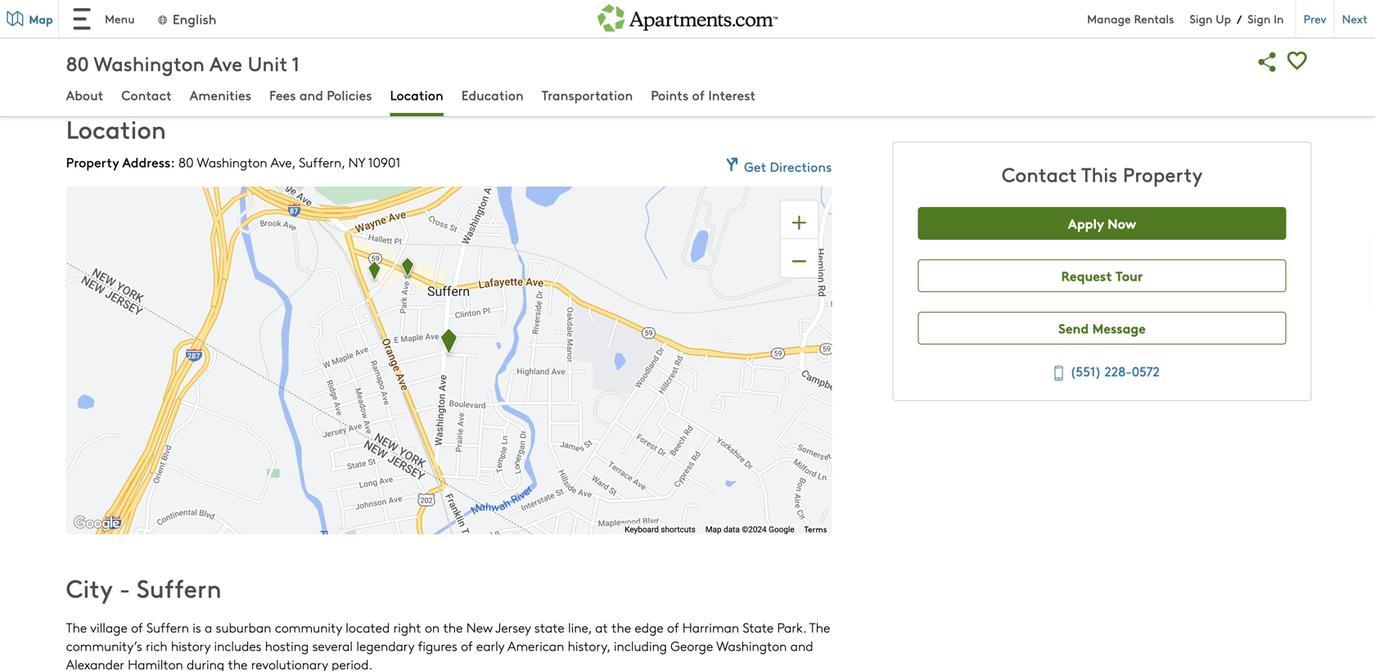 Task type: vqa. For each thing, say whether or not it's contained in the screenshot.
Northeast Corridor Line image
no



Task type: locate. For each thing, give the bounding box(es) containing it.
google image
[[70, 514, 124, 535]]

ave up amenities on the top
[[210, 50, 243, 77]]

location button
[[390, 86, 444, 107]]

0 horizontal spatial property
[[66, 153, 119, 171]]

of right points
[[693, 86, 705, 104]]

sign left in on the top of page
[[1248, 11, 1271, 27]]

data
[[724, 525, 740, 535]]

history,
[[568, 637, 611, 655]]

alexander
[[66, 656, 124, 672]]

80 right address:
[[179, 153, 194, 171]]

during
[[187, 656, 225, 672]]

manage rentals sign up / sign in
[[1088, 11, 1285, 27]]

ave down fees
[[271, 153, 292, 171]]

2 vertical spatial suffern
[[146, 619, 189, 637]]

sign in link
[[1248, 11, 1285, 27]]

1 horizontal spatial sign
[[1248, 11, 1271, 27]]

80 up about
[[66, 50, 89, 77]]

menu button
[[59, 0, 148, 38]]

map link
[[0, 0, 59, 38]]

washington inside the village of suffern is a suburban community located right on the new jersey state line, at the edge of harriman state park. the community's rich history includes hosting several legendary figures of early american history, including george washington and alexander hamilton during the revolutionary period.
[[717, 637, 787, 655]]

jersey
[[496, 619, 531, 637]]

park.
[[778, 619, 807, 637]]

suffern left ny
[[299, 153, 342, 171]]

and right fees
[[300, 86, 324, 104]]

0 vertical spatial map
[[29, 11, 53, 27]]

1 vertical spatial ave
[[271, 153, 292, 171]]

the left the village
[[66, 619, 87, 637]]

suffern up rich at the bottom left
[[146, 619, 189, 637]]

the down includes on the bottom left of the page
[[228, 656, 248, 672]]

1 horizontal spatial and
[[791, 637, 814, 655]]

of
[[693, 86, 705, 104], [131, 619, 143, 637], [668, 619, 679, 637], [461, 637, 473, 655]]

0 vertical spatial contact
[[122, 86, 172, 104]]

0 horizontal spatial and
[[300, 86, 324, 104]]

1 vertical spatial map
[[706, 525, 722, 535]]

sign left up
[[1190, 11, 1213, 27]]

1 vertical spatial washington
[[197, 153, 268, 171]]

1 sign from the left
[[1190, 11, 1213, 27]]

washington up contact button
[[94, 50, 205, 77]]

228-
[[1105, 362, 1133, 380]]

0 vertical spatial and
[[300, 86, 324, 104]]

0 horizontal spatial the
[[66, 619, 87, 637]]

map
[[29, 11, 53, 27], [706, 525, 722, 535]]

1 horizontal spatial ave
[[271, 153, 292, 171]]

2
[[475, 31, 482, 49]]

0 horizontal spatial ave
[[210, 50, 243, 77]]

of right the village
[[131, 619, 143, 637]]

suburban
[[216, 619, 271, 637]]

request tour
[[1062, 266, 1144, 285]]

,
[[292, 153, 295, 171], [342, 153, 345, 171]]

menu
[[105, 11, 135, 27]]

shortcuts
[[661, 525, 696, 535]]

education button
[[462, 86, 524, 107]]

hosting
[[265, 637, 309, 655]]

0572
[[1133, 362, 1161, 380]]

english link
[[156, 9, 217, 28]]

on
[[425, 619, 440, 637]]

city - suffern
[[66, 571, 222, 605]]

map left menu button
[[29, 11, 53, 27]]

suffern up is
[[137, 571, 222, 605]]

the right park.
[[810, 619, 831, 637]]

0 horizontal spatial location
[[66, 111, 166, 145]]

send
[[1059, 319, 1090, 337]]

period.
[[332, 656, 373, 672]]

10901
[[368, 153, 401, 171]]

line,
[[568, 619, 592, 637]]

early
[[477, 637, 505, 655]]

1 horizontal spatial ,
[[342, 153, 345, 171]]

right
[[394, 619, 422, 637]]

apply now
[[1069, 214, 1137, 233]]

suffern
[[299, 153, 342, 171], [137, 571, 222, 605], [146, 619, 189, 637]]

the
[[443, 619, 463, 637], [612, 619, 632, 637], [228, 656, 248, 672]]

terms link
[[805, 524, 828, 535]]

location down contact button
[[66, 111, 166, 145]]

next
[[1343, 10, 1369, 26]]

apartments.com logo image
[[598, 0, 778, 32]]

get
[[745, 157, 767, 176]]

the right at
[[612, 619, 632, 637]]

2 vertical spatial washington
[[717, 637, 787, 655]]

rich
[[146, 637, 168, 655]]

policies
[[327, 86, 372, 104]]

map for map data ©2024 google
[[706, 525, 722, 535]]

transportation
[[542, 86, 633, 104]]

0 horizontal spatial sign
[[1190, 11, 1213, 27]]

and down park.
[[791, 637, 814, 655]]

0 vertical spatial suffern
[[299, 153, 342, 171]]

0 vertical spatial location
[[390, 86, 444, 104]]

address:
[[122, 153, 175, 171]]

and inside the village of suffern is a suburban community located right on the new jersey state line, at the edge of harriman state park. the community's rich history includes hosting several legendary figures of early american history, including george washington and alexander hamilton during the revolutionary period.
[[791, 637, 814, 655]]

contact down electricity
[[122, 86, 172, 104]]

washington inside property address: 80 washington ave , suffern , ny 10901
[[197, 153, 268, 171]]

state
[[743, 619, 774, 637]]

state
[[535, 619, 565, 637]]

contact
[[122, 86, 172, 104], [1002, 161, 1077, 188]]

american
[[508, 637, 565, 655]]

1 vertical spatial contact
[[1002, 161, 1077, 188]]

revolutionary
[[251, 656, 328, 672]]

get directions
[[745, 157, 832, 176]]

heat
[[276, 31, 305, 49]]

0 vertical spatial 80
[[66, 50, 89, 77]]

prev link
[[1296, 0, 1335, 38]]

1 horizontal spatial contact
[[1002, 161, 1077, 188]]

contact this property
[[1002, 161, 1203, 188]]

0 horizontal spatial contact
[[122, 86, 172, 104]]

units
[[486, 31, 514, 49]]

2 sign from the left
[[1248, 11, 1271, 27]]

about
[[66, 86, 104, 104]]

the right on
[[443, 619, 463, 637]]

washington
[[94, 50, 205, 77], [197, 153, 268, 171], [717, 637, 787, 655]]

ny
[[349, 153, 365, 171]]

sign
[[1190, 11, 1213, 27], [1248, 11, 1271, 27]]

washington down "amenities" button
[[197, 153, 268, 171]]

points of interest
[[651, 86, 756, 104]]

contact left this at the right top
[[1002, 161, 1077, 188]]

1 , from the left
[[292, 153, 295, 171]]

amenities
[[190, 86, 251, 104]]

washington down state
[[717, 637, 787, 655]]

property left address:
[[66, 153, 119, 171]]

80
[[66, 50, 89, 77], [179, 153, 194, 171]]

english
[[173, 9, 217, 28]]

1 vertical spatial 80
[[179, 153, 194, 171]]

contact button
[[122, 86, 172, 107]]

0 horizontal spatial map
[[29, 11, 53, 27]]

location right policies
[[390, 86, 444, 104]]

ave
[[210, 50, 243, 77], [271, 153, 292, 171]]

0 vertical spatial ave
[[210, 50, 243, 77]]

location
[[390, 86, 444, 104], [66, 111, 166, 145]]

keyboard shortcuts
[[625, 525, 696, 535]]

keyboard
[[625, 525, 659, 535]]

0 vertical spatial washington
[[94, 50, 205, 77]]

1 horizontal spatial the
[[810, 619, 831, 637]]

1 horizontal spatial 80
[[179, 153, 194, 171]]

apply
[[1069, 214, 1105, 233]]

1 the from the left
[[66, 619, 87, 637]]

property right this at the right top
[[1124, 161, 1203, 188]]

1 vertical spatial and
[[791, 637, 814, 655]]

1 horizontal spatial map
[[706, 525, 722, 535]]

0 horizontal spatial ,
[[292, 153, 295, 171]]

request
[[1062, 266, 1113, 285]]

1
[[292, 50, 300, 77]]

map left data
[[706, 525, 722, 535]]

contact for contact this property
[[1002, 161, 1077, 188]]



Task type: describe. For each thing, give the bounding box(es) containing it.
new
[[467, 619, 493, 637]]

request tour button
[[918, 260, 1287, 292]]

fees and policies
[[269, 86, 372, 104]]

1 vertical spatial suffern
[[137, 571, 222, 605]]

map region
[[0, 141, 923, 561]]

about button
[[66, 86, 104, 107]]

0 horizontal spatial the
[[228, 656, 248, 672]]

harriman
[[683, 619, 740, 637]]

of right edge
[[668, 619, 679, 637]]

/
[[1238, 11, 1243, 27]]

transportation button
[[542, 86, 633, 107]]

send message button
[[918, 312, 1287, 345]]

the village of suffern is a suburban community located right on the new jersey state line, at the edge of harriman state park. the community's rich history includes hosting several legendary figures of early american history, including george washington and alexander hamilton during the revolutionary period.
[[66, 619, 831, 672]]

city
[[66, 571, 113, 605]]

interest
[[709, 86, 756, 104]]

community's
[[66, 637, 142, 655]]

2 the from the left
[[810, 619, 831, 637]]

fees and policies button
[[269, 86, 372, 107]]

suffern inside the village of suffern is a suburban community located right on the new jersey state line, at the edge of harriman state park. the community's rich history includes hosting several legendary figures of early american history, including george washington and alexander hamilton during the revolutionary period.
[[146, 619, 189, 637]]

(551) 228-0572 link
[[1045, 360, 1161, 385]]

0 horizontal spatial 80
[[66, 50, 89, 77]]

©2024
[[742, 525, 767, 535]]

this
[[1082, 161, 1118, 188]]

map data ©2024 google
[[706, 525, 795, 535]]

points of interest button
[[651, 86, 756, 107]]

1 horizontal spatial location
[[390, 86, 444, 104]]

2 horizontal spatial the
[[612, 619, 632, 637]]

fees
[[269, 86, 296, 104]]

apply now button
[[918, 207, 1287, 240]]

water electricity
[[82, 31, 140, 74]]

electricity
[[82, 56, 140, 74]]

sewer
[[276, 56, 311, 74]]

google
[[769, 525, 795, 535]]

map for map
[[29, 11, 53, 27]]

up
[[1217, 11, 1232, 27]]

terms
[[805, 524, 828, 535]]

figures
[[418, 637, 458, 655]]

water
[[82, 31, 118, 49]]

and inside button
[[300, 86, 324, 104]]

rentals
[[1135, 11, 1175, 27]]

(551)
[[1071, 362, 1102, 380]]

community
[[275, 619, 342, 637]]

amenities button
[[190, 86, 251, 107]]

1 horizontal spatial the
[[443, 619, 463, 637]]

1 horizontal spatial property
[[1124, 161, 1203, 188]]

keyboard shortcuts button
[[625, 524, 696, 536]]

manage
[[1088, 11, 1132, 27]]

message
[[1093, 319, 1147, 337]]

get directions link
[[721, 153, 832, 176]]

unit
[[248, 50, 288, 77]]

directions
[[770, 157, 832, 176]]

2 , from the left
[[342, 153, 345, 171]]

2 units
[[475, 31, 514, 49]]

contact for contact button
[[122, 86, 172, 104]]

several
[[313, 637, 353, 655]]

-
[[119, 571, 130, 605]]

of down new
[[461, 637, 473, 655]]

history
[[171, 637, 211, 655]]

manage rentals link
[[1088, 11, 1190, 27]]

80 inside property address: 80 washington ave , suffern , ny 10901
[[179, 153, 194, 171]]

at
[[596, 619, 608, 637]]

tour
[[1116, 266, 1144, 285]]

education
[[462, 86, 524, 104]]

1 vertical spatial location
[[66, 111, 166, 145]]

(551) 228-0572
[[1071, 362, 1161, 380]]

prev
[[1304, 10, 1327, 26]]

share listing image
[[1254, 47, 1283, 77]]

including
[[614, 637, 668, 655]]

heat sewer
[[276, 31, 311, 74]]

george
[[671, 637, 714, 655]]

property address: 80 washington ave , suffern , ny 10901
[[66, 153, 401, 171]]

of inside 'button'
[[693, 86, 705, 104]]

80 washington ave unit 1
[[66, 50, 300, 77]]

located
[[346, 619, 390, 637]]

sign up link
[[1190, 11, 1232, 27]]

suffern inside property address: 80 washington ave , suffern , ny 10901
[[299, 153, 342, 171]]

includes
[[214, 637, 262, 655]]

ave inside property address: 80 washington ave , suffern , ny 10901
[[271, 153, 292, 171]]

edge
[[635, 619, 664, 637]]

next link
[[1335, 0, 1376, 38]]

legendary
[[357, 637, 415, 655]]

now
[[1108, 214, 1137, 233]]

a
[[205, 619, 212, 637]]

is
[[193, 619, 201, 637]]

points
[[651, 86, 689, 104]]

in
[[1275, 11, 1285, 27]]



